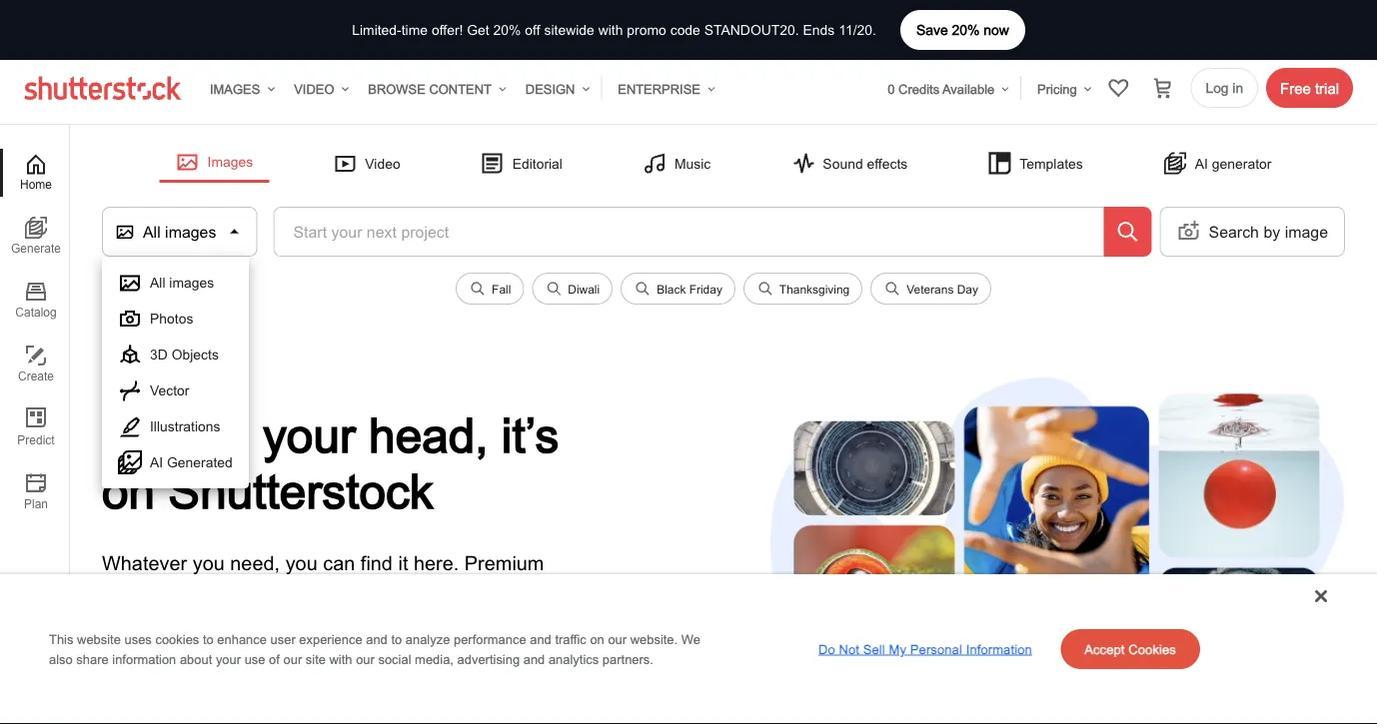 Task type: vqa. For each thing, say whether or not it's contained in the screenshot.
your in the This website uses cookies to enhance user experience and to analyze performance and traffic on our website. We also share information about your use of our site with our social media, advertising and analytics partners.
yes



Task type: describe. For each thing, give the bounding box(es) containing it.
illustrations menu item
[[102, 409, 249, 445]]

templates menu item
[[972, 145, 1099, 181]]

veterans day
[[907, 282, 978, 296]]

video inside menu item
[[365, 155, 400, 171]]

diwali
[[568, 282, 600, 296]]

1 horizontal spatial our
[[356, 652, 375, 667]]

content
[[429, 81, 492, 96]]

video menu item
[[317, 145, 416, 181]]

sound effects menu item
[[775, 145, 924, 181]]

user
[[270, 632, 296, 647]]

tools,
[[315, 583, 363, 606]]

browse content link
[[360, 69, 510, 109]]

if
[[102, 407, 128, 462]]

your inside whatever you need, you can find it here. premium content, intuitive design tools, and ai innovation—all at your fingertips. for a limited time,
[[102, 615, 141, 638]]

whatever you need, you can find it here. premium content, intuitive design tools, and ai innovation—all at your fingertips. for a limited time,
[[102, 551, 583, 638]]

do not sell my personal information button
[[811, 634, 1040, 665]]

and up "social"
[[366, 632, 388, 647]]

images link
[[202, 69, 278, 109]]

black friday
[[657, 282, 722, 296]]

veterans
[[907, 282, 954, 296]]

images for all images "menu item"
[[169, 275, 214, 291]]

images menu item
[[159, 144, 269, 183]]

do
[[819, 642, 835, 657]]

photos menu item
[[102, 301, 249, 337]]

plan link
[[0, 469, 69, 517]]

images for all images button in the left of the page
[[165, 222, 216, 241]]

and left analytics
[[523, 652, 545, 667]]

log in link
[[1191, 68, 1258, 108]]

personal
[[910, 642, 962, 657]]

0 vertical spatial sitewide
[[544, 22, 594, 38]]

uses
[[124, 632, 152, 647]]

1 horizontal spatial 20%
[[493, 22, 521, 38]]

0 credits available link
[[880, 69, 1013, 109]]

all for all images button in the left of the page
[[143, 222, 161, 241]]

pricing
[[1038, 81, 1077, 96]]

not
[[839, 642, 860, 657]]

it
[[398, 551, 408, 574]]

browse content
[[368, 81, 492, 96]]

2 horizontal spatial our
[[608, 632, 627, 647]]

and inside whatever you need, you can find it here. premium content, intuitive design tools, and ai innovation—all at your fingertips. for a limited time,
[[368, 583, 402, 606]]

help
[[24, 666, 49, 679]]

and left traffic
[[530, 632, 551, 647]]

limited-time offer! get 20% off sitewide with promo code standout20. ends 11/20.
[[352, 22, 876, 38]]

code inside the with promo code
[[164, 647, 207, 670]]

all images button
[[102, 207, 257, 257]]

all images for all images button in the left of the page
[[143, 222, 216, 241]]

traffic
[[555, 632, 586, 647]]

1 to from the left
[[203, 632, 214, 647]]

now
[[984, 22, 1009, 38]]

create link
[[0, 341, 69, 389]]

ai for ai generator
[[1195, 155, 1208, 171]]

credits
[[899, 81, 940, 96]]

ai inside whatever you need, you can find it here. premium content, intuitive design tools, and ai innovation—all at your fingertips. for a limited time,
[[406, 583, 425, 606]]

design
[[525, 81, 575, 96]]

catalog
[[15, 306, 57, 319]]

sound effects
[[823, 155, 908, 171]]

create
[[18, 370, 54, 383]]

black
[[657, 282, 686, 296]]

predict link
[[0, 405, 69, 453]]

vector
[[150, 383, 189, 399]]

website
[[77, 632, 121, 647]]

all for all images "menu item"
[[150, 275, 165, 291]]

20% for now
[[952, 22, 980, 38]]

of
[[269, 652, 280, 667]]

vector menu item
[[102, 373, 249, 409]]

information
[[112, 652, 176, 667]]

analyze
[[406, 632, 450, 647]]

innovation—all
[[430, 583, 561, 606]]

this website uses cookies to enhance user experience and to analyze performance and traffic on our website. we also share information about your use of our site with our social media, advertising and analytics partners.
[[49, 632, 701, 667]]

promo inside the with promo code
[[102, 647, 158, 670]]

available
[[942, 81, 995, 96]]

ai generator
[[1195, 155, 1272, 171]]

tab list containing home
[[0, 149, 69, 533]]

enhance
[[217, 632, 267, 647]]

shutterstock
[[168, 463, 434, 518]]

by
[[1264, 222, 1280, 241]]

search
[[1209, 222, 1259, 241]]

intuitive
[[178, 583, 246, 606]]

site
[[306, 652, 326, 667]]

advertising
[[457, 652, 520, 667]]

share
[[76, 652, 109, 667]]

2 to from the left
[[391, 632, 402, 647]]

plan
[[24, 498, 48, 511]]

accept cookies
[[1085, 642, 1176, 657]]

fall link
[[456, 273, 524, 313]]

thanksgiving button
[[743, 273, 863, 305]]

editorial
[[512, 155, 563, 171]]

3d objects menu item
[[102, 337, 249, 373]]

accept
[[1085, 642, 1125, 657]]

0 vertical spatial images
[[210, 81, 260, 96]]

on inside this website uses cookies to enhance user experience and to analyze performance and traffic on our website. we also share information about your use of our site with our social media, advertising and analytics partners.
[[590, 632, 604, 647]]

also
[[49, 652, 73, 667]]

time,
[[353, 615, 396, 638]]

save 20% sitewide
[[401, 615, 566, 638]]

fingertips.
[[146, 615, 232, 638]]

log in
[[1206, 80, 1243, 96]]

enterprise link
[[610, 69, 718, 109]]

image
[[1285, 222, 1328, 241]]

do not sell my personal information
[[819, 642, 1032, 657]]

accept cookies button
[[1061, 630, 1200, 669]]

ai for ai generated
[[150, 455, 163, 471]]

veterans day link
[[871, 273, 991, 313]]

1 vertical spatial sitewide
[[494, 615, 566, 638]]

enterprise
[[618, 81, 701, 96]]

diwali link
[[532, 273, 613, 313]]

analytics
[[549, 652, 599, 667]]

cookies
[[1129, 642, 1176, 657]]

all images menu item
[[102, 265, 249, 301]]

whatever
[[102, 551, 187, 574]]

save 20% now
[[916, 22, 1009, 38]]

performance
[[454, 632, 526, 647]]



Task type: locate. For each thing, give the bounding box(es) containing it.
2 vertical spatial ai
[[406, 583, 425, 606]]

veterans day button
[[871, 273, 991, 305]]

with inside the with promo code
[[572, 615, 607, 638]]

your inside if it's in your head, it's on shutterstock
[[263, 407, 356, 462]]

2 it's from the left
[[502, 407, 559, 462]]

experience
[[299, 632, 362, 647]]

save
[[916, 22, 948, 38]]

0 horizontal spatial your
[[102, 615, 141, 638]]

on right traffic
[[590, 632, 604, 647]]

all images up 'photos' "menu item"
[[150, 275, 214, 291]]

privacy alert dialog
[[0, 575, 1377, 725]]

1 horizontal spatial you
[[285, 551, 318, 574]]

partners.
[[602, 652, 654, 667]]

1 it's from the left
[[142, 407, 199, 462]]

1 you from the left
[[193, 551, 225, 574]]

0 vertical spatial all images
[[143, 222, 216, 241]]

1 horizontal spatial your
[[216, 652, 241, 667]]

ai inside menu item
[[1195, 155, 1208, 171]]

we
[[681, 632, 701, 647]]

images
[[165, 222, 216, 241], [169, 275, 214, 291]]

on down if
[[102, 463, 155, 518]]

0 vertical spatial ai
[[1195, 155, 1208, 171]]

1 horizontal spatial on
[[590, 632, 604, 647]]

your
[[263, 407, 356, 462], [102, 615, 141, 638], [216, 652, 241, 667]]

generator
[[1212, 155, 1272, 171]]

20% up advertising
[[449, 615, 489, 638]]

get
[[467, 22, 489, 38]]

0 horizontal spatial video
[[294, 81, 334, 96]]

2 you from the left
[[285, 551, 318, 574]]

menu containing images
[[102, 144, 1345, 183]]

save 20% now link
[[900, 10, 1025, 50]]

music menu item
[[627, 145, 727, 181]]

0 horizontal spatial you
[[193, 551, 225, 574]]

images inside menu item
[[207, 154, 253, 170]]

cart image
[[1151, 76, 1175, 100]]

1 horizontal spatial in
[[1233, 80, 1243, 96]]

off
[[525, 22, 540, 38]]

my
[[889, 642, 907, 657]]

20% inside save 20% now link
[[952, 22, 980, 38]]

on inside if it's in your head, it's on shutterstock
[[102, 463, 155, 518]]

1 horizontal spatial ai
[[406, 583, 425, 606]]

0 vertical spatial your
[[263, 407, 356, 462]]

code up enterprise link
[[670, 22, 700, 38]]

all images up all images "menu item"
[[143, 222, 216, 241]]

fall button
[[456, 273, 524, 305]]

media,
[[415, 652, 454, 667]]

design
[[251, 583, 310, 606]]

our right .
[[356, 652, 375, 667]]

promo
[[627, 22, 666, 38], [102, 647, 158, 670]]

1 vertical spatial on
[[590, 632, 604, 647]]

0 credits available
[[888, 81, 995, 96]]

2 horizontal spatial 20%
[[952, 22, 980, 38]]

1 vertical spatial all images
[[150, 275, 214, 291]]

predict
[[17, 434, 55, 447]]

images up 'photos' "menu item"
[[169, 275, 214, 291]]

0 vertical spatial with
[[598, 22, 623, 38]]

diwali button
[[532, 273, 613, 305]]

trial
[[1315, 79, 1339, 96]]

menu containing all images
[[102, 257, 249, 489]]

our right of
[[283, 652, 302, 667]]

1 vertical spatial all
[[150, 275, 165, 291]]

save
[[401, 615, 444, 638]]

1 vertical spatial your
[[102, 615, 141, 638]]

3d objects
[[150, 347, 219, 363]]

0 vertical spatial images
[[165, 222, 216, 241]]

content,
[[102, 583, 173, 606]]

can
[[323, 551, 355, 574]]

your up the shutterstock
[[263, 407, 356, 462]]

all images inside "menu item"
[[150, 275, 214, 291]]

black friday button
[[621, 273, 735, 305]]

1 vertical spatial ai
[[150, 455, 163, 471]]

log
[[1206, 80, 1229, 96]]

to up about
[[203, 632, 214, 647]]

0 horizontal spatial code
[[164, 647, 207, 670]]

search image
[[1116, 220, 1140, 244]]

code down fingertips.
[[164, 647, 207, 670]]

images
[[210, 81, 260, 96], [207, 154, 253, 170]]

in inside if it's in your head, it's on shutterstock
[[212, 407, 250, 462]]

at
[[566, 583, 583, 606]]

shutterstock image
[[24, 76, 186, 100]]

fall
[[492, 282, 511, 296]]

tab list
[[0, 149, 69, 533]]

1 vertical spatial in
[[212, 407, 250, 462]]

video
[[294, 81, 334, 96], [365, 155, 400, 171]]

on
[[102, 463, 155, 518], [590, 632, 604, 647]]

head,
[[369, 407, 488, 462]]

with down experience
[[329, 652, 352, 667]]

if it's in your head, it's on shutterstock
[[102, 407, 559, 518]]

with up enterprise
[[598, 22, 623, 38]]

to up "social"
[[391, 632, 402, 647]]

images inside "menu item"
[[169, 275, 214, 291]]

for
[[238, 615, 268, 638]]

images down images link
[[207, 154, 253, 170]]

0 horizontal spatial in
[[212, 407, 250, 462]]

offer!
[[432, 22, 463, 38]]

limited
[[290, 615, 347, 638]]

0 vertical spatial all
[[143, 222, 161, 241]]

1 menu from the top
[[102, 144, 1345, 183]]

1 vertical spatial images
[[207, 154, 253, 170]]

ai generated
[[150, 455, 233, 471]]

and down find
[[368, 583, 402, 606]]

2 menu from the top
[[102, 257, 249, 489]]

0 vertical spatial in
[[1233, 80, 1243, 96]]

2 vertical spatial with
[[329, 652, 352, 667]]

black friday link
[[621, 273, 735, 313]]

free trial button
[[1266, 68, 1353, 108]]

sell
[[863, 642, 885, 657]]

0 vertical spatial promo
[[627, 22, 666, 38]]

home link
[[0, 149, 69, 197]]

0 horizontal spatial 20%
[[449, 615, 489, 638]]

2 horizontal spatial your
[[263, 407, 356, 462]]

all inside "menu item"
[[150, 275, 165, 291]]

0 horizontal spatial it's
[[142, 407, 199, 462]]

0 vertical spatial menu
[[102, 144, 1345, 183]]

0 vertical spatial on
[[102, 463, 155, 518]]

generated
[[167, 455, 233, 471]]

free trial
[[1280, 79, 1339, 96]]

templates
[[1020, 155, 1083, 171]]

our up 'partners.'
[[608, 632, 627, 647]]

0 vertical spatial video
[[294, 81, 334, 96]]

editorial menu item
[[464, 145, 579, 181]]

ai down illustrations menu item
[[150, 455, 163, 471]]

all up photos
[[150, 275, 165, 291]]

1 horizontal spatial to
[[391, 632, 402, 647]]

1 vertical spatial with
[[572, 615, 607, 638]]

with inside this website uses cookies to enhance user experience and to analyze performance and traffic on our website. we also share information about your use of our site with our social media, advertising and analytics partners.
[[329, 652, 352, 667]]

1 vertical spatial images
[[169, 275, 214, 291]]

friday
[[689, 282, 722, 296]]

standout20
[[212, 647, 343, 670]]

1 vertical spatial code
[[164, 647, 207, 670]]

pricing link
[[1030, 69, 1095, 109]]

collections image
[[1107, 76, 1131, 100]]

2 horizontal spatial ai
[[1195, 155, 1208, 171]]

0 vertical spatial code
[[670, 22, 700, 38]]

video right images link
[[294, 81, 334, 96]]

images inside button
[[165, 222, 216, 241]]

standout20 .
[[212, 647, 348, 670]]

images up images menu item
[[210, 81, 260, 96]]

objects
[[172, 347, 219, 363]]

sitewide right "off"
[[544, 22, 594, 38]]

you
[[193, 551, 225, 574], [285, 551, 318, 574]]

day
[[957, 282, 978, 296]]

about
[[180, 652, 212, 667]]

need,
[[230, 551, 280, 574]]

1 horizontal spatial video
[[365, 155, 400, 171]]

0 horizontal spatial ai
[[150, 455, 163, 471]]

this
[[49, 632, 73, 647]]

0 horizontal spatial on
[[102, 463, 155, 518]]

use
[[245, 652, 265, 667]]

your down content, at left bottom
[[102, 615, 141, 638]]

0 horizontal spatial our
[[283, 652, 302, 667]]

all inside button
[[143, 222, 161, 241]]

1 vertical spatial menu
[[102, 257, 249, 489]]

a
[[273, 615, 284, 638]]

all images inside button
[[143, 222, 216, 241]]

help link
[[0, 637, 70, 685]]

0 horizontal spatial promo
[[102, 647, 158, 670]]

1 horizontal spatial code
[[670, 22, 700, 38]]

0
[[888, 81, 895, 96]]

code
[[670, 22, 700, 38], [164, 647, 207, 670]]

design link
[[518, 69, 593, 109]]

2 vertical spatial your
[[216, 652, 241, 667]]

ai generated menu item
[[102, 445, 249, 481]]

images up all images "menu item"
[[165, 222, 216, 241]]

20% for sitewide
[[449, 615, 489, 638]]

generate
[[11, 242, 61, 255]]

our
[[608, 632, 627, 647], [283, 652, 302, 667], [356, 652, 375, 667]]

music
[[675, 155, 711, 171]]

information
[[966, 642, 1032, 657]]

20% left now
[[952, 22, 980, 38]]

11/20.
[[839, 22, 876, 38]]

thanksgiving
[[779, 282, 850, 296]]

ai up the save
[[406, 583, 425, 606]]

1 vertical spatial video
[[365, 155, 400, 171]]

standout20.
[[704, 22, 799, 38]]

0 horizontal spatial to
[[203, 632, 214, 647]]

1 vertical spatial promo
[[102, 647, 158, 670]]

generate link
[[0, 213, 69, 261]]

1 horizontal spatial promo
[[627, 22, 666, 38]]

video down browse
[[365, 155, 400, 171]]

your down enhance
[[216, 652, 241, 667]]

your inside this website uses cookies to enhance user experience and to analyze performance and traffic on our website. we also share information about your use of our site with our social media, advertising and analytics partners.
[[216, 652, 241, 667]]

ai generator menu item
[[1147, 145, 1288, 181]]

with down the at
[[572, 615, 607, 638]]

20% left "off"
[[493, 22, 521, 38]]

all up all images "menu item"
[[143, 222, 161, 241]]

sitewide down innovation—all
[[494, 615, 566, 638]]

search by image button
[[1160, 208, 1345, 256]]

ai inside 'menu item'
[[150, 455, 163, 471]]

menu
[[102, 144, 1345, 183], [102, 257, 249, 489]]

ai left "generator"
[[1195, 155, 1208, 171]]

1 horizontal spatial it's
[[502, 407, 559, 462]]

you left can
[[285, 551, 318, 574]]

you up intuitive
[[193, 551, 225, 574]]

all images
[[143, 222, 216, 241], [150, 275, 214, 291]]

photos
[[150, 311, 193, 327]]

all images for all images "menu item"
[[150, 275, 214, 291]]



